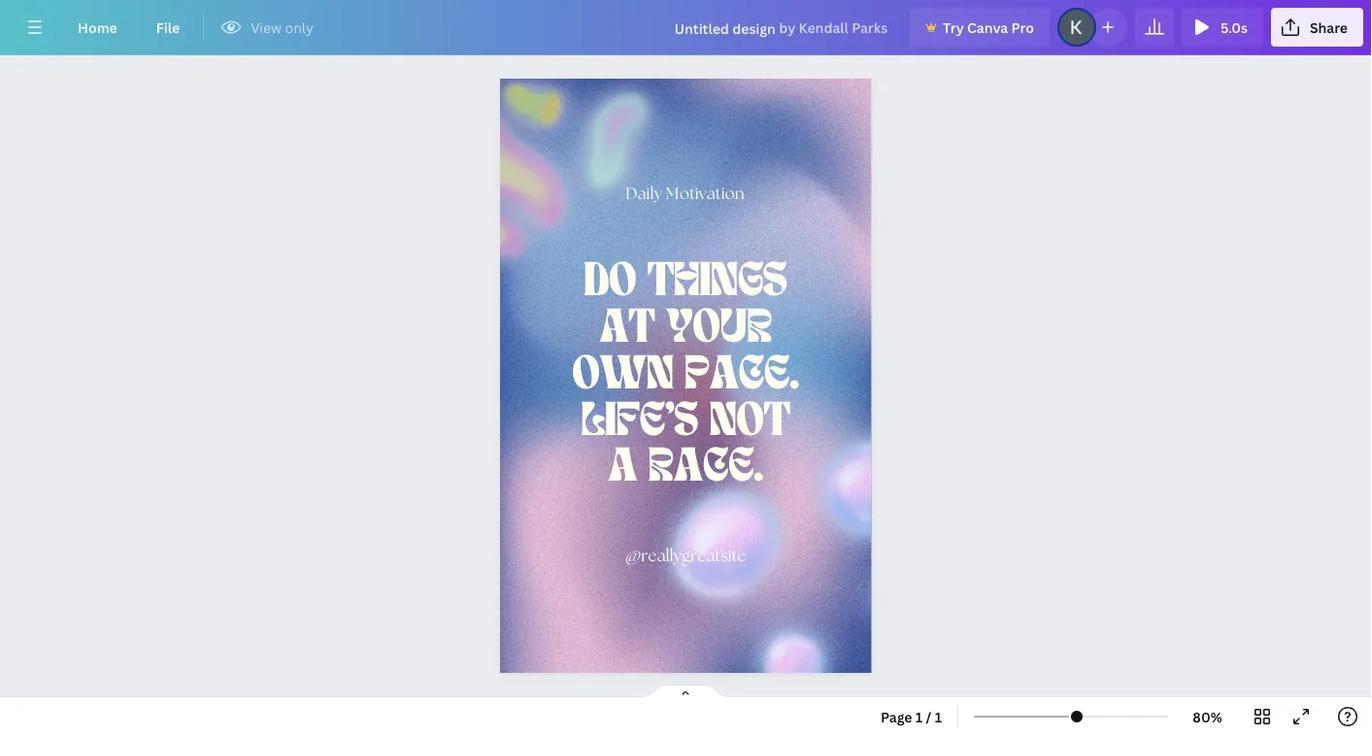 Task type: locate. For each thing, give the bounding box(es) containing it.
view only status
[[212, 16, 323, 39]]

canva
[[967, 18, 1008, 36]]

1 left /
[[916, 708, 923, 726]]

try canva pro
[[943, 18, 1034, 36]]

share
[[1310, 18, 1348, 36]]

1 1 from the left
[[916, 708, 923, 726]]

home link
[[62, 8, 133, 47]]

show pages image
[[639, 684, 732, 699]]

a race.
[[608, 446, 763, 492]]

by
[[779, 19, 796, 37]]

page
[[881, 708, 912, 726]]

daily
[[625, 185, 662, 203]]

untitled design by kendall parks
[[675, 19, 888, 37]]

1 horizontal spatial 1
[[935, 708, 942, 726]]

1
[[916, 708, 923, 726], [935, 708, 942, 726]]

1 right /
[[935, 708, 942, 726]]

parks
[[852, 19, 888, 37]]

@reallygreatsite
[[625, 547, 746, 565]]

0 horizontal spatial 1
[[916, 708, 923, 726]]

at
[[599, 307, 655, 352]]

5.0s
[[1221, 18, 1248, 36]]

pro
[[1012, 18, 1034, 36]]

5.0s button
[[1182, 8, 1263, 47]]

try
[[943, 18, 964, 36]]

design
[[733, 19, 776, 37]]

own
[[572, 353, 673, 399]]

pace.
[[684, 353, 799, 399]]

file
[[156, 18, 180, 36]]

file button
[[141, 8, 195, 47]]



Task type: vqa. For each thing, say whether or not it's contained in the screenshot.
"⋆" to the bottom
no



Task type: describe. For each thing, give the bounding box(es) containing it.
daily motivation
[[625, 185, 744, 203]]

do
[[584, 260, 636, 306]]

untitled
[[675, 19, 729, 37]]

a
[[608, 446, 637, 492]]

80%
[[1193, 708, 1223, 726]]

life's
[[581, 399, 698, 445]]

do things at your own pace. life's not
[[572, 260, 799, 445]]

motivation
[[666, 185, 744, 203]]

kendall
[[799, 19, 849, 37]]

home
[[78, 18, 117, 36]]

/
[[926, 708, 932, 726]]

try canva pro button
[[910, 8, 1050, 47]]

view only
[[251, 18, 314, 36]]

only
[[285, 18, 314, 36]]

race.
[[648, 446, 763, 492]]

share button
[[1271, 8, 1364, 47]]

things
[[647, 260, 787, 306]]

main menu bar
[[0, 0, 1371, 55]]

view
[[251, 18, 282, 36]]

80% button
[[1176, 701, 1239, 732]]

not
[[709, 399, 790, 445]]

your
[[666, 307, 772, 352]]

2 1 from the left
[[935, 708, 942, 726]]

page 1 / 1
[[881, 708, 942, 726]]



